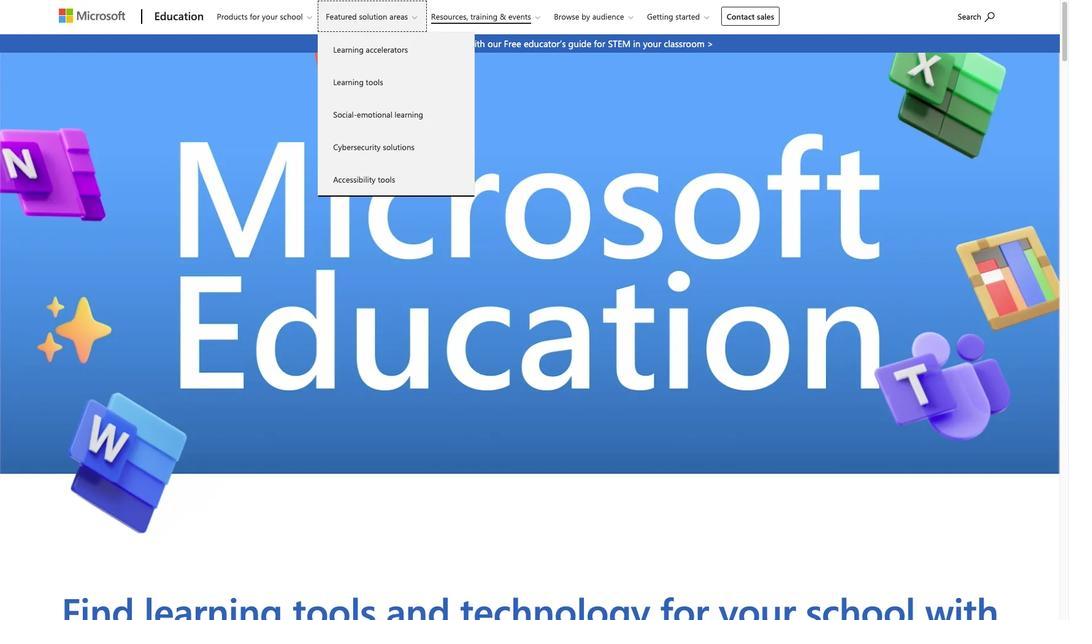 Task type: describe. For each thing, give the bounding box(es) containing it.
education link
[[148, 1, 208, 34]]

training
[[471, 11, 498, 21]]

resources,
[[431, 11, 468, 21]]

getting
[[647, 11, 673, 21]]

school
[[280, 11, 303, 21]]

contact
[[727, 11, 755, 21]]

contact sales
[[727, 11, 774, 21]]

accessibility
[[333, 174, 376, 185]]

tools for learning tools
[[366, 77, 383, 87]]

1 vertical spatial for
[[594, 37, 606, 50]]

classroom
[[664, 37, 705, 50]]

our
[[488, 37, 502, 50]]

learning
[[395, 109, 423, 120]]

products for your school button
[[209, 1, 322, 32]]

for inside dropdown button
[[250, 11, 260, 21]]

2 stem from the left
[[608, 37, 631, 50]]

cybersecurity solutions
[[333, 142, 415, 152]]

national
[[388, 37, 422, 50]]

audience
[[592, 11, 624, 21]]

celebrate national stem day with our free educator's guide for stem in your classroom >
[[346, 37, 714, 50]]

contact sales link
[[721, 7, 780, 26]]

microsoft image
[[59, 9, 125, 23]]

day
[[450, 37, 465, 50]]

solutions
[[383, 142, 415, 152]]

in
[[633, 37, 641, 50]]

search button
[[953, 2, 1000, 29]]

>
[[707, 37, 714, 50]]

emotional
[[357, 109, 393, 120]]

learning accelerators
[[333, 44, 408, 55]]

social-
[[333, 109, 357, 120]]

featured solution areas
[[326, 11, 408, 21]]

celebrate national stem day with our free educator's guide for stem in your classroom > link
[[0, 34, 1060, 53]]

browse by audience button
[[546, 1, 643, 32]]

education
[[154, 9, 204, 23]]

with
[[468, 37, 485, 50]]



Task type: locate. For each thing, give the bounding box(es) containing it.
stem
[[425, 37, 447, 50], [608, 37, 631, 50]]

0 horizontal spatial stem
[[425, 37, 447, 50]]

0 horizontal spatial for
[[250, 11, 260, 21]]

0 vertical spatial for
[[250, 11, 260, 21]]

events
[[508, 11, 531, 21]]

learning tools link
[[319, 66, 474, 98]]

free
[[504, 37, 521, 50]]

for right guide
[[594, 37, 606, 50]]

your right in
[[643, 37, 661, 50]]

cybersecurity solutions link
[[319, 131, 474, 163]]

stem left day
[[425, 37, 447, 50]]

products for your school
[[217, 11, 303, 21]]

accessibility tools
[[333, 174, 395, 185]]

learning for learning accelerators
[[333, 44, 364, 55]]

by
[[582, 11, 590, 21]]

learning down the featured
[[333, 44, 364, 55]]

1 stem from the left
[[425, 37, 447, 50]]

1 horizontal spatial your
[[643, 37, 661, 50]]

tools for accessibility tools
[[378, 174, 395, 185]]

learning accelerators link
[[319, 33, 474, 66]]

your
[[262, 11, 278, 21], [643, 37, 661, 50]]

solution
[[359, 11, 387, 21]]

search
[[958, 11, 982, 21]]

started
[[676, 11, 700, 21]]

featured solution areas button
[[318, 1, 427, 32]]

accelerators
[[366, 44, 408, 55]]

1 horizontal spatial stem
[[608, 37, 631, 50]]

tools right accessibility
[[378, 174, 395, 185]]

social-emotional learning link
[[319, 98, 474, 131]]

browse
[[554, 11, 580, 21]]

cybersecurity
[[333, 142, 381, 152]]

0 vertical spatial tools
[[366, 77, 383, 87]]

for
[[250, 11, 260, 21], [594, 37, 606, 50]]

guide
[[569, 37, 592, 50]]

0 horizontal spatial your
[[262, 11, 278, 21]]

your inside dropdown button
[[262, 11, 278, 21]]

1 vertical spatial your
[[643, 37, 661, 50]]

tools
[[366, 77, 383, 87], [378, 174, 395, 185]]

getting started button
[[639, 1, 719, 32]]

Search search field
[[952, 2, 1007, 29]]

social-emotional learning
[[333, 109, 423, 120]]

sales
[[757, 11, 774, 21]]

celebrate
[[346, 37, 385, 50]]

stem left in
[[608, 37, 631, 50]]

getting started
[[647, 11, 700, 21]]

0 vertical spatial learning
[[333, 44, 364, 55]]

learning up social-
[[333, 77, 364, 87]]

learning tools
[[333, 77, 383, 87]]

1 learning from the top
[[333, 44, 364, 55]]

products
[[217, 11, 248, 21]]

resources, training & events button
[[423, 1, 550, 32]]

learning
[[333, 44, 364, 55], [333, 77, 364, 87]]

educator's
[[524, 37, 566, 50]]

1 vertical spatial learning
[[333, 77, 364, 87]]

browse by audience
[[554, 11, 624, 21]]

tools up emotional
[[366, 77, 383, 87]]

1 horizontal spatial for
[[594, 37, 606, 50]]

areas
[[390, 11, 408, 21]]

your left school
[[262, 11, 278, 21]]

1 vertical spatial tools
[[378, 174, 395, 185]]

for right the products
[[250, 11, 260, 21]]

featured
[[326, 11, 357, 21]]

&
[[500, 11, 506, 21]]

0 vertical spatial your
[[262, 11, 278, 21]]

accessibility tools link
[[319, 163, 474, 196]]

2 learning from the top
[[333, 77, 364, 87]]

resources, training & events
[[431, 11, 531, 21]]

learning for learning tools
[[333, 77, 364, 87]]



Task type: vqa. For each thing, say whether or not it's contained in the screenshot.
Featured news image
no



